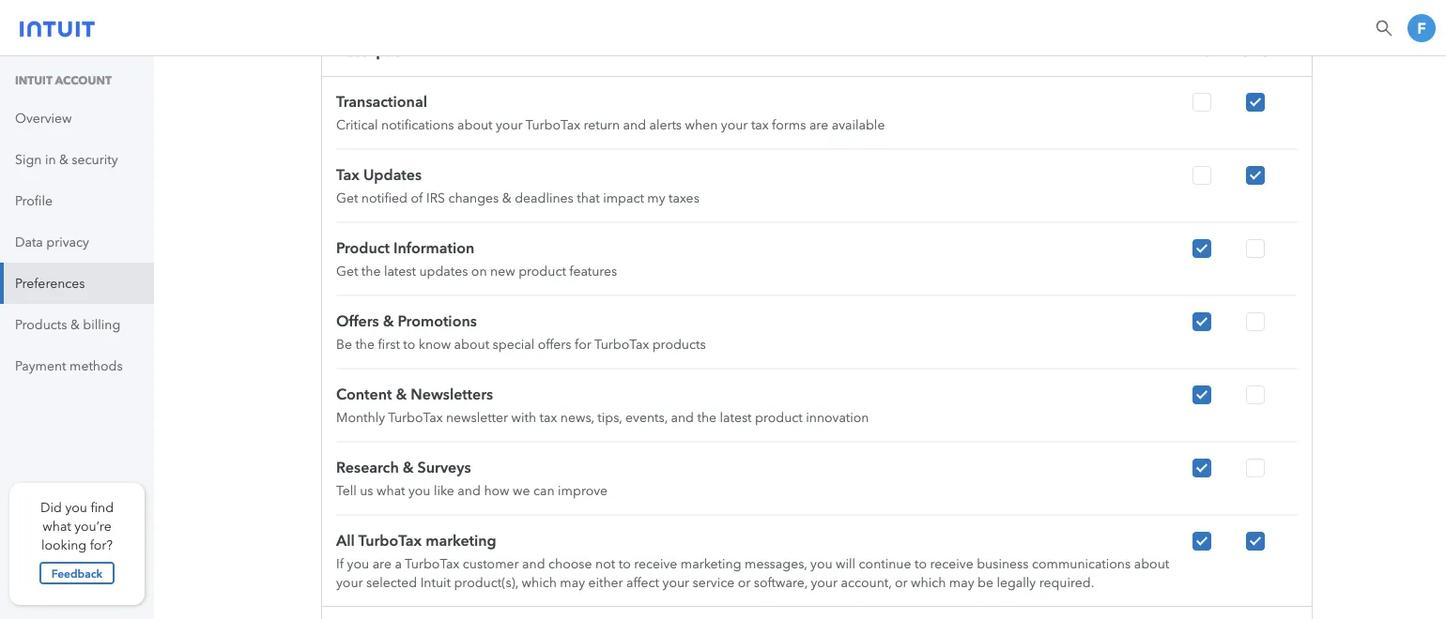 Task type: vqa. For each thing, say whether or not it's contained in the screenshot.
tab panel containing Tax Updates
no



Task type: locate. For each thing, give the bounding box(es) containing it.
0 horizontal spatial may
[[560, 575, 585, 591]]

0 horizontal spatial to
[[403, 337, 415, 352]]

you up you're
[[65, 500, 87, 516]]

1 horizontal spatial product
[[755, 410, 803, 426]]

1 vertical spatial what
[[43, 519, 71, 534]]

tax right with on the bottom of page
[[540, 410, 557, 426]]

get down tax
[[336, 190, 358, 206]]

receive
[[634, 557, 678, 572], [930, 557, 974, 572]]

1 vertical spatial marketing
[[681, 557, 742, 572]]

0 horizontal spatial product
[[519, 263, 566, 279]]

are inside "transactional critical notifications about your turbotax return and alerts when your tax forms are available"
[[810, 117, 829, 132]]

newsletters
[[411, 385, 493, 403]]

1 vertical spatial the
[[355, 337, 375, 352]]

0 horizontal spatial or
[[738, 575, 751, 591]]

1 which from the left
[[522, 575, 557, 591]]

you inside research & surveys tell us what you like and how we can improve
[[409, 483, 431, 499]]

when
[[685, 117, 718, 132]]

0 vertical spatial latest
[[384, 263, 416, 279]]

you inside did you find what you're looking for?
[[65, 500, 87, 516]]

& inside offers & promotions be the first to know about special offers for turbotax products
[[383, 312, 394, 330]]

improve
[[558, 483, 608, 499]]

1 horizontal spatial are
[[810, 117, 829, 132]]

1 horizontal spatial which
[[911, 575, 946, 591]]

what right us
[[377, 483, 405, 499]]

1 receive from the left
[[634, 557, 678, 572]]

about inside offers & promotions be the first to know about special offers for turbotax products
[[454, 337, 489, 352]]

to right 'not'
[[619, 557, 631, 572]]

your
[[496, 117, 523, 132], [721, 117, 748, 132], [336, 575, 363, 591], [663, 575, 690, 591], [811, 575, 838, 591]]

billing
[[83, 317, 121, 333]]

are left the 'a'
[[373, 557, 392, 572]]

or
[[738, 575, 751, 591], [895, 575, 908, 591]]

marketing
[[426, 532, 497, 550], [681, 557, 742, 572]]

affect
[[627, 575, 659, 591]]

feedback button
[[39, 563, 115, 585]]

to right continue on the right bottom of page
[[915, 557, 927, 572]]

your down will
[[811, 575, 838, 591]]

1 horizontal spatial marketing
[[681, 557, 742, 572]]

notified
[[361, 190, 408, 206]]

latest right events,
[[720, 410, 752, 426]]

1 horizontal spatial what
[[377, 483, 405, 499]]

product
[[519, 263, 566, 279], [755, 410, 803, 426]]

the inside product information get the latest updates on new product features
[[361, 263, 381, 279]]

product right new
[[519, 263, 566, 279]]

about right notifications
[[457, 117, 493, 132]]

receive up the affect in the left bottom of the page
[[634, 557, 678, 572]]

intuit logo image
[[20, 15, 95, 38]]

0 vertical spatial the
[[361, 263, 381, 279]]

tax inside "transactional critical notifications about your turbotax return and alerts when your tax forms are available"
[[751, 117, 769, 132]]

product(s),
[[454, 575, 519, 591]]

product
[[336, 239, 390, 257]]

0 horizontal spatial latest
[[384, 263, 416, 279]]

find
[[91, 500, 114, 516]]

tax
[[336, 165, 360, 184]]

0 vertical spatial are
[[810, 117, 829, 132]]

and left alerts on the top left
[[623, 117, 646, 132]]

& left billing
[[70, 317, 80, 333]]

events,
[[626, 410, 668, 426]]

to
[[403, 337, 415, 352], [619, 557, 631, 572], [915, 557, 927, 572]]

latest down information
[[384, 263, 416, 279]]

latest
[[384, 263, 416, 279], [720, 410, 752, 426]]

your up tax updates get notified of irs changes & deadlines that impact my taxes
[[496, 117, 523, 132]]

which down choose
[[522, 575, 557, 591]]

software,
[[754, 575, 808, 591]]

may down choose
[[560, 575, 585, 591]]

0 vertical spatial what
[[377, 483, 405, 499]]

may left be
[[949, 575, 974, 591]]

the right the be
[[355, 337, 375, 352]]

overview
[[15, 110, 72, 126]]

are right the forms
[[810, 117, 829, 132]]

you left like
[[409, 483, 431, 499]]

about
[[457, 117, 493, 132], [454, 337, 489, 352], [1134, 557, 1170, 572]]

methods
[[70, 358, 123, 374]]

content
[[336, 385, 392, 403]]

which
[[522, 575, 557, 591], [911, 575, 946, 591]]

taxes
[[669, 190, 700, 206]]

feedback
[[52, 566, 103, 581]]

sign
[[15, 152, 42, 167]]

1 vertical spatial about
[[454, 337, 489, 352]]

2 may from the left
[[949, 575, 974, 591]]

new
[[490, 263, 515, 279]]

tax left the forms
[[751, 117, 769, 132]]

product inside content & newsletters monthly turbotax newsletter with tax news, tips, events, and the latest product innovation
[[755, 410, 803, 426]]

1 vertical spatial product
[[755, 410, 803, 426]]

0 vertical spatial tax
[[751, 117, 769, 132]]

turbotax down newsletters in the bottom left of the page
[[388, 410, 443, 426]]

irs
[[426, 190, 445, 206]]

products
[[15, 317, 67, 333]]

critical
[[336, 117, 378, 132]]

turbotax left return
[[526, 117, 580, 132]]

2 horizontal spatial to
[[915, 557, 927, 572]]

& left surveys
[[403, 458, 414, 477]]

marketing up customer
[[426, 532, 497, 550]]

get inside product information get the latest updates on new product features
[[336, 263, 358, 279]]

& right changes
[[502, 190, 512, 206]]

2 get from the top
[[336, 263, 358, 279]]

of
[[411, 190, 423, 206]]

promotions
[[398, 312, 477, 330]]

the inside offers & promotions be the first to know about special offers for turbotax products
[[355, 337, 375, 352]]

1 horizontal spatial tax
[[751, 117, 769, 132]]

and right events,
[[671, 410, 694, 426]]

and left choose
[[522, 557, 545, 572]]

1 horizontal spatial may
[[949, 575, 974, 591]]

forms
[[772, 117, 806, 132]]

about inside the all turbotax marketing if you are a turbotax customer and choose not to receive marketing messages, you will continue to receive business communications about your selected intuit product(s), which may either affect your service or software, your account, or which may be legally required.
[[1134, 557, 1170, 572]]

2 or from the left
[[895, 575, 908, 591]]

the
[[361, 263, 381, 279], [355, 337, 375, 352], [697, 410, 717, 426]]

and right like
[[458, 483, 481, 499]]

or down continue on the right bottom of page
[[895, 575, 908, 591]]

and
[[623, 117, 646, 132], [671, 410, 694, 426], [458, 483, 481, 499], [522, 557, 545, 572]]

the right events,
[[697, 410, 717, 426]]

2 vertical spatial about
[[1134, 557, 1170, 572]]

the inside content & newsletters monthly turbotax newsletter with tax news, tips, events, and the latest product innovation
[[697, 410, 717, 426]]

like
[[434, 483, 455, 499]]

not
[[596, 557, 615, 572]]

& up first
[[383, 312, 394, 330]]

offers & promotions be the first to know about special offers for turbotax products
[[336, 312, 706, 352]]

1 vertical spatial are
[[373, 557, 392, 572]]

impact
[[603, 190, 644, 206]]

you're
[[74, 519, 111, 534]]

that
[[577, 190, 600, 206]]

1 horizontal spatial latest
[[720, 410, 752, 426]]

notifications
[[381, 117, 454, 132]]

turbotax right for
[[595, 337, 649, 352]]

on
[[471, 263, 487, 279]]

offers
[[538, 337, 572, 352]]

we
[[513, 483, 530, 499]]

to right first
[[403, 337, 415, 352]]

about right know
[[454, 337, 489, 352]]

1 vertical spatial tax
[[540, 410, 557, 426]]

0 horizontal spatial marketing
[[426, 532, 497, 550]]

you right if
[[347, 557, 369, 572]]

products
[[653, 337, 706, 352]]

about right communications
[[1134, 557, 1170, 572]]

turbotax up intuit
[[405, 557, 460, 572]]

your right the affect in the left bottom of the page
[[663, 575, 690, 591]]

return
[[584, 117, 620, 132]]

receive left business
[[930, 557, 974, 572]]

1 get from the top
[[336, 190, 358, 206]]

& inside research & surveys tell us what you like and how we can improve
[[403, 458, 414, 477]]

get down product
[[336, 263, 358, 279]]

1 vertical spatial latest
[[720, 410, 752, 426]]

and inside "transactional critical notifications about your turbotax return and alerts when your tax forms are available"
[[623, 117, 646, 132]]

products & billing
[[15, 317, 121, 333]]

products & billing link
[[0, 304, 154, 346]]

&
[[59, 152, 68, 167], [502, 190, 512, 206], [383, 312, 394, 330], [70, 317, 80, 333], [396, 385, 407, 403], [403, 458, 414, 477]]

and inside research & surveys tell us what you like and how we can improve
[[458, 483, 481, 499]]

the down product
[[361, 263, 381, 279]]

1 vertical spatial get
[[336, 263, 358, 279]]

turbotax
[[526, 117, 580, 132], [595, 337, 649, 352], [388, 410, 443, 426], [358, 532, 422, 550], [405, 557, 460, 572]]

0 horizontal spatial which
[[522, 575, 557, 591]]

0 vertical spatial product
[[519, 263, 566, 279]]

all turbotax marketing if you are a turbotax customer and choose not to receive marketing messages, you will continue to receive business communications about your selected intuit product(s), which may either affect your service or software, your account, or which may be legally required.
[[336, 532, 1170, 591]]

& for offers
[[383, 312, 394, 330]]

overview link
[[0, 98, 154, 139]]

0 horizontal spatial what
[[43, 519, 71, 534]]

data
[[15, 234, 43, 250]]

1 horizontal spatial or
[[895, 575, 908, 591]]

product left innovation at the bottom right of page
[[755, 410, 803, 426]]

1 horizontal spatial receive
[[930, 557, 974, 572]]

choose
[[549, 557, 592, 572]]

0 horizontal spatial tax
[[540, 410, 557, 426]]

be
[[978, 575, 994, 591]]

which down continue on the right bottom of page
[[911, 575, 946, 591]]

payment methods
[[15, 358, 123, 374]]

& right content on the bottom left of the page
[[396, 385, 407, 403]]

or right "service"
[[738, 575, 751, 591]]

0 vertical spatial get
[[336, 190, 358, 206]]

& inside content & newsletters monthly turbotax newsletter with tax news, tips, events, and the latest product innovation
[[396, 385, 407, 403]]

are
[[810, 117, 829, 132], [373, 557, 392, 572]]

news,
[[561, 410, 594, 426]]

2 vertical spatial the
[[697, 410, 717, 426]]

0 horizontal spatial are
[[373, 557, 392, 572]]

account,
[[841, 575, 892, 591]]

content & newsletters monthly turbotax newsletter with tax news, tips, events, and the latest product innovation
[[336, 385, 869, 426]]

changes
[[448, 190, 499, 206]]

description
[[336, 44, 410, 60]]

tax
[[751, 117, 769, 132], [540, 410, 557, 426]]

0 vertical spatial about
[[457, 117, 493, 132]]

in
[[45, 152, 56, 167]]

about inside "transactional critical notifications about your turbotax return and alerts when your tax forms are available"
[[457, 117, 493, 132]]

marketing up "service"
[[681, 557, 742, 572]]

what
[[377, 483, 405, 499], [43, 519, 71, 534]]

for
[[575, 337, 592, 352]]

what down the did
[[43, 519, 71, 534]]

0 horizontal spatial receive
[[634, 557, 678, 572]]

customer
[[463, 557, 519, 572]]

0 vertical spatial marketing
[[426, 532, 497, 550]]

get inside tax updates get notified of irs changes & deadlines that impact my taxes
[[336, 190, 358, 206]]

special
[[493, 337, 535, 352]]



Task type: describe. For each thing, give the bounding box(es) containing it.
first
[[378, 337, 400, 352]]

service
[[693, 575, 735, 591]]

profile link
[[0, 180, 154, 222]]

security
[[72, 152, 118, 167]]

alerts
[[650, 117, 682, 132]]

legally
[[997, 575, 1036, 591]]

turbotax inside "transactional critical notifications about your turbotax return and alerts when your tax forms are available"
[[526, 117, 580, 132]]

& for content
[[396, 385, 407, 403]]

tips,
[[598, 410, 622, 426]]

what inside did you find what you're looking for?
[[43, 519, 71, 534]]

get for tax updates
[[336, 190, 358, 206]]

tax inside content & newsletters monthly turbotax newsletter with tax news, tips, events, and the latest product innovation
[[540, 410, 557, 426]]

newsletter
[[446, 410, 508, 426]]

research
[[336, 458, 399, 477]]

intuit account element
[[0, 56, 154, 387]]

privacy
[[46, 234, 89, 250]]

what inside research & surveys tell us what you like and how we can improve
[[377, 483, 405, 499]]

will
[[836, 557, 856, 572]]

messages,
[[745, 557, 807, 572]]

product inside product information get the latest updates on new product features
[[519, 263, 566, 279]]

turbotax inside offers & promotions be the first to know about special offers for turbotax products
[[595, 337, 649, 352]]

help image
[[1375, 19, 1394, 38]]

tax updates get notified of irs changes & deadlines that impact my taxes
[[336, 165, 700, 206]]

& inside tax updates get notified of irs changes & deadlines that impact my taxes
[[502, 190, 512, 206]]

and inside content & newsletters monthly turbotax newsletter with tax news, tips, events, and the latest product innovation
[[671, 410, 694, 426]]

information
[[394, 239, 475, 257]]

are inside the all turbotax marketing if you are a turbotax customer and choose not to receive marketing messages, you will continue to receive business communications about your selected intuit product(s), which may either affect your service or software, your account, or which may be legally required.
[[373, 557, 392, 572]]

turbotax tab panel
[[322, 27, 1312, 620]]

latest inside product information get the latest updates on new product features
[[384, 263, 416, 279]]

either
[[588, 575, 623, 591]]

product information get the latest updates on new product features
[[336, 239, 617, 279]]

offers
[[336, 312, 379, 330]]

sign in & security
[[15, 152, 118, 167]]

1 or from the left
[[738, 575, 751, 591]]

payment methods link
[[0, 346, 154, 387]]

preferences
[[15, 276, 85, 291]]

your down if
[[336, 575, 363, 591]]

updates
[[363, 165, 422, 184]]

2 receive from the left
[[930, 557, 974, 572]]

payment
[[15, 358, 66, 374]]

continue
[[859, 557, 912, 572]]

did you find what you're looking for?
[[40, 500, 114, 553]]

transactional
[[336, 92, 427, 110]]

business
[[977, 557, 1029, 572]]

tell
[[336, 483, 357, 499]]

required.
[[1039, 575, 1095, 591]]

get for product information
[[336, 263, 358, 279]]

deadlines
[[515, 190, 574, 206]]

account manager application element
[[0, 0, 1447, 620]]

f
[[1418, 19, 1426, 37]]

& for products
[[70, 317, 80, 333]]

profile
[[15, 193, 53, 209]]

did
[[40, 500, 62, 516]]

selected
[[366, 575, 417, 591]]

intuit
[[15, 74, 52, 87]]

turbotax up the 'a'
[[358, 532, 422, 550]]

for?
[[90, 538, 113, 553]]

your right when
[[721, 117, 748, 132]]

features
[[570, 263, 617, 279]]

2 which from the left
[[911, 575, 946, 591]]

latest inside content & newsletters monthly turbotax newsletter with tax news, tips, events, and the latest product innovation
[[720, 410, 752, 426]]

if
[[336, 557, 344, 572]]

1 horizontal spatial to
[[619, 557, 631, 572]]

sign in & security link
[[0, 139, 154, 180]]

all
[[336, 532, 355, 550]]

& for research
[[403, 458, 414, 477]]

surveys
[[418, 458, 471, 477]]

to inside offers & promotions be the first to know about special offers for turbotax products
[[403, 337, 415, 352]]

us
[[360, 483, 373, 499]]

transactional critical notifications about your turbotax return and alerts when your tax forms are available
[[336, 92, 885, 132]]

data privacy
[[15, 234, 89, 250]]

account
[[55, 74, 112, 87]]

communications
[[1032, 557, 1131, 572]]

with
[[512, 410, 536, 426]]

available
[[832, 117, 885, 132]]

you left will
[[811, 557, 833, 572]]

my
[[647, 190, 666, 206]]

1 may from the left
[[560, 575, 585, 591]]

& right in
[[59, 152, 68, 167]]

intuit
[[421, 575, 451, 591]]

innovation
[[806, 410, 869, 426]]

preferences link
[[0, 263, 154, 304]]

sms
[[1242, 44, 1270, 60]]

intuit account
[[15, 74, 112, 87]]

looking
[[41, 538, 87, 553]]

turbotax inside content & newsletters monthly turbotax newsletter with tax news, tips, events, and the latest product innovation
[[388, 410, 443, 426]]

and inside the all turbotax marketing if you are a turbotax customer and choose not to receive marketing messages, you will continue to receive business communications about your selected intuit product(s), which may either affect your service or software, your account, or which may be legally required.
[[522, 557, 545, 572]]

be
[[336, 337, 352, 352]]

can
[[534, 483, 555, 499]]

a
[[395, 557, 402, 572]]

how
[[484, 483, 510, 499]]

email
[[1185, 44, 1220, 60]]

know
[[419, 337, 451, 352]]



